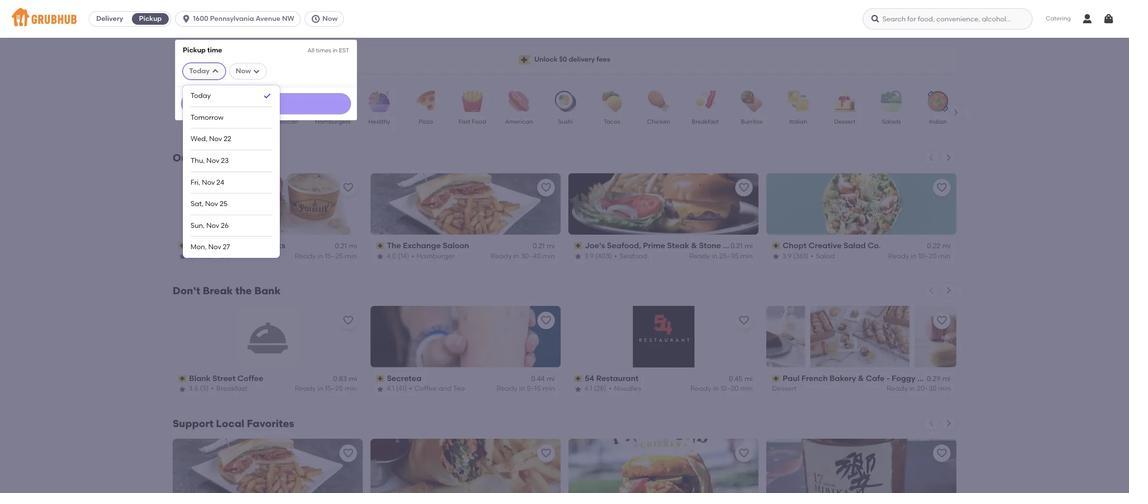 Task type: locate. For each thing, give the bounding box(es) containing it.
subscription pass image left secretea at the left bottom
[[377, 376, 385, 382]]

1600 pennsylvania avenue nw
[[193, 15, 294, 23]]

0 vertical spatial ready in 15–25 min
[[295, 252, 357, 260]]

breakfast
[[692, 118, 719, 125], [216, 385, 248, 393]]

svg image inside 1600 pennsylvania avenue nw button
[[182, 14, 191, 24]]

0 horizontal spatial 0.21
[[335, 242, 347, 251]]

0.21 mi for the exchange saloon
[[533, 242, 555, 251]]

10–20 down 0.22
[[919, 252, 937, 260]]

nov left 26 in the left of the page
[[206, 222, 219, 230]]

mi right 0.44
[[547, 375, 555, 383]]

ready for 54 restaurant
[[691, 385, 712, 393]]

min down crab
[[741, 252, 753, 260]]

subscription pass image left the on the left of page
[[377, 243, 385, 250]]

pickup left the time
[[183, 46, 206, 54]]

time
[[207, 46, 222, 54]]

ready in 10–20 min down 0.45
[[691, 385, 753, 393]]

dessert down the paul
[[773, 385, 797, 393]]

nov left 23
[[207, 157, 219, 165]]

• right (3)
[[211, 385, 214, 393]]

• for 54 restaurant
[[609, 385, 612, 393]]

breakfast down blank street coffee
[[216, 385, 248, 393]]

ready in 10–20 min down 0.22
[[889, 252, 951, 260]]

mi left the on the left of page
[[349, 242, 357, 251]]

salad left co.
[[844, 241, 866, 250]]

0 vertical spatial 15–25
[[325, 252, 343, 260]]

0 vertical spatial &
[[691, 241, 697, 250]]

• right (14) at the left of the page
[[412, 252, 414, 260]]

caret right icon image for our top picks
[[945, 154, 953, 162]]

now inside button
[[323, 15, 338, 23]]

star icon image for joe's seafood, prime steak & stone crab
[[575, 253, 582, 260]]

subscription pass image left chopt
[[773, 243, 781, 250]]

now up today option
[[236, 67, 251, 75]]

0 horizontal spatial 0.21 mi
[[335, 242, 357, 251]]

0.83 mi
[[333, 375, 357, 383]]

2 horizontal spatial 0.21 mi
[[731, 242, 753, 251]]

0 vertical spatial pickup
[[139, 15, 162, 23]]

0 vertical spatial today
[[189, 67, 210, 75]]

1 ready in 15–25 min from the top
[[295, 252, 357, 260]]

& right steak
[[691, 241, 697, 250]]

salad
[[844, 241, 866, 250], [816, 252, 835, 260]]

2 0.21 mi from the left
[[533, 242, 555, 251]]

1 vertical spatial ready in 15–25 min
[[295, 385, 357, 393]]

15–25
[[325, 252, 343, 260], [325, 385, 343, 393]]

star icon image
[[179, 253, 186, 260], [377, 253, 384, 260], [575, 253, 582, 260], [773, 253, 780, 260], [179, 386, 186, 393], [377, 386, 384, 393], [575, 386, 582, 393]]

paul
[[783, 374, 800, 383]]

save this restaurant image for chopt creative salad co.
[[937, 182, 948, 194]]

2 3.9 from the left
[[783, 252, 792, 260]]

today down pickup time
[[189, 67, 210, 75]]

fees
[[597, 55, 611, 63]]

now
[[323, 15, 338, 23], [236, 67, 251, 75]]

now up all times in est
[[323, 15, 338, 23]]

thu, nov 23
[[191, 157, 229, 165]]

save this restaurant image
[[541, 182, 552, 194], [739, 182, 750, 194], [343, 315, 354, 327], [541, 315, 552, 327], [343, 448, 354, 459], [937, 448, 948, 459]]

0 vertical spatial salad
[[844, 241, 866, 250]]

update
[[255, 100, 277, 107]]

• for blank street coffee
[[211, 385, 214, 393]]

mi right 0.83
[[349, 375, 357, 383]]

0 horizontal spatial svg image
[[182, 14, 191, 24]]

ready in 15–25 min for don't break the bank
[[295, 385, 357, 393]]

pennsylvania
[[210, 15, 254, 23]]

3.9 down chopt
[[783, 252, 792, 260]]

hamburgers image
[[316, 91, 350, 112]]

1 vertical spatial 10–20
[[721, 385, 739, 393]]

• right (403)
[[615, 252, 617, 260]]

today option
[[191, 85, 272, 107]]

fast
[[459, 118, 471, 125]]

sandwich
[[222, 241, 260, 250]]

french
[[802, 374, 828, 383]]

2 ready in 15–25 min from the top
[[295, 385, 357, 393]]

ready in 10–20 min for 54 restaurant
[[691, 385, 753, 393]]

• for chopt creative salad co.
[[811, 252, 814, 260]]

min down 0.29 mi
[[939, 385, 951, 393]]

svg image left 1600
[[182, 14, 191, 24]]

ready for secretea
[[497, 385, 518, 393]]

$0
[[559, 55, 567, 63]]

2 horizontal spatial 0.21
[[731, 242, 743, 251]]

list box
[[191, 85, 272, 258]]

save this restaurant button
[[340, 179, 357, 197], [538, 179, 555, 197], [736, 179, 753, 197], [934, 179, 951, 197], [340, 312, 357, 329], [538, 312, 555, 329], [736, 312, 753, 329], [934, 312, 951, 329], [340, 445, 357, 462], [538, 445, 555, 462], [736, 445, 753, 462], [934, 445, 951, 462]]

now button
[[305, 11, 348, 27]]

chopt creative salad co.
[[783, 241, 881, 250]]

mi right '0.29'
[[943, 375, 951, 383]]

0.29 mi
[[927, 375, 951, 383]]

chinese image
[[223, 91, 257, 112]]

1 vertical spatial salad
[[816, 252, 835, 260]]

• right (28)
[[609, 385, 612, 393]]

0.21 mi up 25–35
[[731, 242, 753, 251]]

subscription pass image left blank at the bottom left of the page
[[179, 376, 187, 382]]

1 horizontal spatial 0.21
[[533, 242, 545, 251]]

fri, nov 24
[[191, 178, 224, 187]]

coffee left and
[[415, 385, 437, 393]]

1 horizontal spatial now
[[323, 15, 338, 23]]

1 subscription pass image from the left
[[179, 243, 187, 250]]

(3)
[[200, 385, 209, 393]]

0 vertical spatial breakfast
[[692, 118, 719, 125]]

1 vertical spatial now
[[236, 67, 251, 75]]

chopt
[[783, 241, 807, 250]]

foggy
[[892, 374, 916, 383]]

star icon image left 3.9 (403)
[[575, 253, 582, 260]]

• for joe's seafood, prime steak & stone crab
[[615, 252, 617, 260]]

nov left 25
[[205, 200, 218, 208]]

min down 0.44 mi
[[543, 385, 555, 393]]

nov left the 24
[[202, 178, 215, 187]]

0 horizontal spatial ready in 10–20 min
[[691, 385, 753, 393]]

10–20 down 0.45
[[721, 385, 739, 393]]

mi right 0.22
[[943, 242, 951, 251]]

favorites
[[247, 418, 294, 430]]

coffee
[[238, 374, 264, 383], [415, 385, 437, 393]]

3.9 for joe's seafood, prime steak & stone crab
[[585, 252, 594, 260]]

star icon image left 4.0
[[377, 253, 384, 260]]

• left the deli
[[215, 252, 218, 260]]

(33)
[[200, 252, 213, 260]]

subscription pass image
[[179, 243, 187, 250], [575, 243, 583, 250], [773, 243, 781, 250]]

5–15
[[527, 385, 541, 393]]

subscription pass image for secretea
[[377, 376, 385, 382]]

1 horizontal spatial subscription pass image
[[575, 243, 583, 250]]

mexican image
[[269, 91, 303, 112]]

1 horizontal spatial svg image
[[253, 67, 261, 75]]

exchange
[[403, 241, 441, 250]]

0 horizontal spatial coffee
[[238, 374, 264, 383]]

min for paul french bakery & cafe - foggy bottom
[[939, 385, 951, 393]]

2 15–25 from the top
[[325, 385, 343, 393]]

(361)
[[794, 252, 809, 260]]

mi for 54 restaurant
[[745, 375, 753, 383]]

in for potbelly sandwich works
[[318, 252, 323, 260]]

3 0.21 from the left
[[731, 242, 743, 251]]

min right 30–40 at left bottom
[[543, 252, 555, 260]]

2 0.21 from the left
[[533, 242, 545, 251]]

ready for chopt creative salad co.
[[889, 252, 910, 260]]

caret left icon image
[[928, 154, 936, 162], [928, 287, 936, 295], [928, 420, 936, 427]]

co.
[[868, 241, 881, 250]]

2 horizontal spatial subscription pass image
[[773, 243, 781, 250]]

star icon image for secretea
[[377, 386, 384, 393]]

0 horizontal spatial 3.9
[[585, 252, 594, 260]]

1 horizontal spatial 0.21 mi
[[533, 242, 555, 251]]

• right (41) at left bottom
[[410, 385, 412, 393]]

star icon image for blank street coffee
[[179, 386, 186, 393]]

seafood
[[620, 252, 648, 260]]

nov left 22
[[209, 135, 222, 143]]

min down 0.45 mi
[[741, 385, 753, 393]]

works
[[262, 241, 285, 250]]

4.1 left (41) at left bottom
[[387, 385, 395, 393]]

in for 54 restaurant
[[713, 385, 719, 393]]

min
[[345, 252, 357, 260], [543, 252, 555, 260], [741, 252, 753, 260], [939, 252, 951, 260], [345, 385, 357, 393], [543, 385, 555, 393], [741, 385, 753, 393], [939, 385, 951, 393]]

mi up ready in 30–40 min
[[547, 242, 555, 251]]

all
[[308, 47, 315, 54]]

pickup right delivery button
[[139, 15, 162, 23]]

0.21 mi left the on the left of page
[[335, 242, 357, 251]]

1 vertical spatial caret left icon image
[[928, 287, 936, 295]]

save this restaurant image
[[343, 182, 354, 194], [937, 182, 948, 194], [739, 315, 750, 327], [937, 315, 948, 327], [541, 448, 552, 459], [739, 448, 750, 459]]

asian image
[[176, 91, 210, 112]]

svg image up update
[[253, 67, 261, 75]]

0 horizontal spatial now
[[236, 67, 251, 75]]

pickup time
[[183, 46, 222, 54]]

support local favorites
[[173, 418, 294, 430]]

0 horizontal spatial dessert
[[773, 385, 797, 393]]

in for chopt creative salad co.
[[911, 252, 917, 260]]

today up tomorrow
[[191, 92, 211, 100]]

0.21 for joe's seafood, prime steak & stone crab
[[731, 242, 743, 251]]

subscription pass image left 'joe's'
[[575, 243, 583, 250]]

0 horizontal spatial pickup
[[139, 15, 162, 23]]

4.1 for secretea
[[387, 385, 395, 393]]

subscription pass image left 54
[[575, 376, 583, 382]]

breakfast down breakfast image
[[692, 118, 719, 125]]

min for secretea
[[543, 385, 555, 393]]

0.29
[[927, 375, 941, 383]]

caret left icon image down indian
[[928, 154, 936, 162]]

bottom
[[918, 374, 946, 383]]

tomorrow
[[191, 113, 224, 122]]

• seafood
[[615, 252, 648, 260]]

caret left icon image down 20–30
[[928, 420, 936, 427]]

20–30
[[917, 385, 937, 393]]

0 horizontal spatial 4.1
[[387, 385, 395, 393]]

3 subscription pass image from the left
[[773, 243, 781, 250]]

nov left 27 in the left of the page
[[208, 243, 221, 252]]

sun, nov 26
[[191, 222, 229, 230]]

1 horizontal spatial 10–20
[[919, 252, 937, 260]]

nov for wed,
[[209, 135, 222, 143]]

3.9 down 'joe's'
[[585, 252, 594, 260]]

subscription pass image for the exchange saloon
[[377, 243, 385, 250]]

min left 4.0
[[345, 252, 357, 260]]

1 vertical spatial dessert
[[773, 385, 797, 393]]

caret left icon image down 0.22
[[928, 287, 936, 295]]

1 horizontal spatial 3.9
[[783, 252, 792, 260]]

salad down creative
[[816, 252, 835, 260]]

star icon image left 3.9 (361)
[[773, 253, 780, 260]]

pickup inside pickup button
[[139, 15, 162, 23]]

1 0.21 from the left
[[335, 242, 347, 251]]

in
[[333, 47, 338, 54], [318, 252, 323, 260], [514, 252, 519, 260], [712, 252, 718, 260], [911, 252, 917, 260], [318, 385, 323, 393], [520, 385, 525, 393], [713, 385, 719, 393], [910, 385, 916, 393]]

ready in 10–20 min
[[889, 252, 951, 260], [691, 385, 753, 393]]

dessert down dessert "image"
[[835, 118, 856, 125]]

fast food
[[459, 118, 486, 125]]

subscription pass image for 54 restaurant
[[575, 376, 583, 382]]

1 horizontal spatial dessert
[[835, 118, 856, 125]]

3 0.21 mi from the left
[[731, 242, 753, 251]]

1 4.1 from the left
[[387, 385, 395, 393]]

list box containing today
[[191, 85, 272, 258]]

star icon image left the 3.6
[[179, 386, 186, 393]]

and
[[439, 385, 452, 393]]

grubhub plus flag logo image
[[519, 55, 531, 64]]

mi for secretea
[[547, 375, 555, 383]]

american image
[[502, 91, 536, 112]]

wed,
[[191, 135, 208, 143]]

0 vertical spatial now
[[323, 15, 338, 23]]

0.44
[[531, 375, 545, 383]]

subscription pass image for blank street coffee
[[179, 376, 187, 382]]

54 restaurant
[[585, 374, 639, 383]]

1 vertical spatial coffee
[[415, 385, 437, 393]]

subscription pass image left mon,
[[179, 243, 187, 250]]

10–20
[[919, 252, 937, 260], [721, 385, 739, 393]]

• right (361)
[[811, 252, 814, 260]]

min down the 0.83 mi
[[345, 385, 357, 393]]

min down 0.22 mi
[[939, 252, 951, 260]]

deli
[[220, 252, 233, 260]]

today
[[189, 67, 210, 75], [191, 92, 211, 100]]

1 vertical spatial ready in 10–20 min
[[691, 385, 753, 393]]

2 vertical spatial caret left icon image
[[928, 420, 936, 427]]

0 vertical spatial 10–20
[[919, 252, 937, 260]]

star icon image left 4.1 (28)
[[575, 386, 582, 393]]

mi right crab
[[745, 242, 753, 251]]

1 vertical spatial 15–25
[[325, 385, 343, 393]]

1 0.21 mi from the left
[[335, 242, 357, 251]]

svg image
[[1103, 13, 1115, 25], [311, 14, 321, 24], [871, 14, 881, 24], [212, 67, 219, 75]]

1 3.9 from the left
[[585, 252, 594, 260]]

star icon image left 4.1 (41)
[[377, 386, 384, 393]]

4.1 down 54
[[585, 385, 593, 393]]

1 horizontal spatial ready in 10–20 min
[[889, 252, 951, 260]]

subscription pass image
[[377, 243, 385, 250], [179, 376, 187, 382], [377, 376, 385, 382], [575, 376, 583, 382], [773, 376, 781, 382]]

1 caret left icon image from the top
[[928, 154, 936, 162]]

2 4.1 from the left
[[585, 385, 593, 393]]

ready in 15–25 min
[[295, 252, 357, 260], [295, 385, 357, 393]]

& left "cafe" on the bottom of page
[[858, 374, 864, 383]]

2 subscription pass image from the left
[[575, 243, 583, 250]]

0 horizontal spatial 10–20
[[721, 385, 739, 393]]

1 vertical spatial &
[[858, 374, 864, 383]]

(41)
[[396, 385, 407, 393]]

nov for sat,
[[205, 200, 218, 208]]

pickup for pickup
[[139, 15, 162, 23]]

est
[[339, 47, 349, 54]]

2 caret left icon image from the top
[[928, 287, 936, 295]]

26
[[221, 222, 229, 230]]

1 vertical spatial pickup
[[183, 46, 206, 54]]

local
[[216, 418, 244, 430]]

1 horizontal spatial &
[[858, 374, 864, 383]]

salads image
[[875, 91, 909, 112]]

1 horizontal spatial pickup
[[183, 46, 206, 54]]

svg image
[[182, 14, 191, 24], [253, 67, 261, 75]]

0 vertical spatial caret left icon image
[[928, 154, 936, 162]]

0 horizontal spatial salad
[[816, 252, 835, 260]]

chicken
[[647, 118, 671, 125]]

0 vertical spatial svg image
[[182, 14, 191, 24]]

23
[[221, 157, 229, 165]]

1 horizontal spatial 4.1
[[585, 385, 593, 393]]

0 horizontal spatial subscription pass image
[[179, 243, 187, 250]]

0 horizontal spatial breakfast
[[216, 385, 248, 393]]

3 caret left icon image from the top
[[928, 420, 936, 427]]

star icon image left the 3.8
[[179, 253, 186, 260]]

all times in est
[[308, 47, 349, 54]]

1 horizontal spatial breakfast
[[692, 118, 719, 125]]

hamburgers
[[315, 118, 351, 125]]

update button
[[181, 93, 351, 114]]

saloon
[[443, 241, 469, 250]]

54 restaurant logo image
[[633, 306, 695, 368]]

nov
[[209, 135, 222, 143], [207, 157, 219, 165], [202, 178, 215, 187], [205, 200, 218, 208], [206, 222, 219, 230], [208, 243, 221, 252]]

main navigation navigation
[[0, 0, 1130, 494]]

subscription pass image left the paul
[[773, 376, 781, 382]]

caret right icon image
[[953, 109, 960, 116], [945, 154, 953, 162], [945, 287, 953, 295], [945, 420, 953, 427]]

1 15–25 from the top
[[325, 252, 343, 260]]

pickup button
[[130, 11, 171, 27]]

picks
[[215, 152, 242, 164]]

mi for joe's seafood, prime steak & stone crab
[[745, 242, 753, 251]]

caret right icon image for don't break the bank
[[945, 287, 953, 295]]

mi right 0.45
[[745, 375, 753, 383]]

mi for chopt creative salad co.
[[943, 242, 951, 251]]

svg image inside now button
[[311, 14, 321, 24]]

save this restaurant image for blank street coffee
[[343, 315, 354, 327]]

0.44 mi
[[531, 375, 555, 383]]

dessert
[[835, 118, 856, 125], [773, 385, 797, 393]]

thu,
[[191, 157, 205, 165]]

10–20 for chopt creative salad co.
[[919, 252, 937, 260]]

indian
[[930, 118, 947, 125]]

coffee up • breakfast
[[238, 374, 264, 383]]

1 vertical spatial today
[[191, 92, 211, 100]]

0 vertical spatial ready in 10–20 min
[[889, 252, 951, 260]]

0.21 mi up 30–40 at left bottom
[[533, 242, 555, 251]]

ready in 15–25 min for our top picks
[[295, 252, 357, 260]]

• noodles
[[609, 385, 641, 393]]



Task type: describe. For each thing, give the bounding box(es) containing it.
• for the exchange saloon
[[412, 252, 414, 260]]

caret right icon image for support local favorites
[[945, 420, 953, 427]]

save this restaurant image for secretea
[[541, 315, 552, 327]]

joe's
[[585, 241, 605, 250]]

(14)
[[398, 252, 409, 260]]

0.21 mi for joe's seafood, prime steak & stone crab
[[731, 242, 753, 251]]

sat,
[[191, 200, 204, 208]]

seafood,
[[607, 241, 641, 250]]

star icon image for the exchange saloon
[[377, 253, 384, 260]]

food
[[472, 118, 486, 125]]

unlock
[[535, 55, 558, 63]]

asian
[[185, 118, 201, 125]]

potbelly
[[189, 241, 220, 250]]

min for 54 restaurant
[[741, 385, 753, 393]]

ready in 30–40 min
[[491, 252, 555, 260]]

subscription pass image for potbelly sandwich works
[[179, 243, 187, 250]]

blank street coffee logo image
[[237, 306, 299, 368]]

fri,
[[191, 178, 200, 187]]

min for blank street coffee
[[345, 385, 357, 393]]

blank street coffee
[[189, 374, 264, 383]]

healthy image
[[362, 91, 396, 112]]

in for joe's seafood, prime steak & stone crab
[[712, 252, 718, 260]]

4.1 (28)
[[585, 385, 607, 393]]

ready in 10–20 min for chopt creative salad co.
[[889, 252, 951, 260]]

3.6
[[189, 385, 198, 393]]

3.8 (33)
[[189, 252, 213, 260]]

the
[[235, 285, 252, 297]]

sun,
[[191, 222, 205, 230]]

restaurant
[[596, 374, 639, 383]]

star icon image for chopt creative salad co.
[[773, 253, 780, 260]]

american
[[505, 118, 533, 125]]

unlock $0 delivery fees
[[535, 55, 611, 63]]

nw
[[282, 15, 294, 23]]

save this restaurant image for paul french bakery & cafe - foggy bottom
[[937, 315, 948, 327]]

ready for paul french bakery & cafe - foggy bottom
[[887, 385, 908, 393]]

• for potbelly sandwich works
[[215, 252, 218, 260]]

mon,
[[191, 243, 207, 252]]

• salad
[[811, 252, 835, 260]]

healthy
[[369, 118, 390, 125]]

nov for fri,
[[202, 178, 215, 187]]

0 vertical spatial dessert
[[835, 118, 856, 125]]

blank
[[189, 374, 211, 383]]

in for secretea
[[520, 385, 525, 393]]

dessert image
[[828, 91, 862, 112]]

3.9 (361)
[[783, 252, 809, 260]]

0.83
[[333, 375, 347, 383]]

(28)
[[594, 385, 607, 393]]

save this restaurant image for potbelly sandwich works
[[343, 182, 354, 194]]

tacos image
[[595, 91, 629, 112]]

15–25 for don't break the bank
[[325, 385, 343, 393]]

1 vertical spatial breakfast
[[216, 385, 248, 393]]

secretea
[[387, 374, 422, 383]]

tea
[[453, 385, 465, 393]]

catering
[[1046, 15, 1071, 22]]

15–25 for our top picks
[[325, 252, 343, 260]]

save this restaurant image for joe's seafood, prime steak & stone crab
[[739, 182, 750, 194]]

54
[[585, 374, 595, 383]]

• deli
[[215, 252, 233, 260]]

burritos image
[[735, 91, 769, 112]]

0.21 mi for potbelly sandwich works
[[335, 242, 357, 251]]

salads
[[882, 118, 901, 125]]

joe's seafood, prime steak & stone crab
[[585, 241, 743, 250]]

mi for potbelly sandwich works
[[349, 242, 357, 251]]

nov for thu,
[[207, 157, 219, 165]]

check icon image
[[263, 91, 272, 101]]

caret left icon image for support local favorites
[[928, 420, 936, 427]]

3.9 (403)
[[585, 252, 612, 260]]

burritos
[[741, 118, 763, 125]]

0 vertical spatial coffee
[[238, 374, 264, 383]]

ready for potbelly sandwich works
[[295, 252, 316, 260]]

star icon image for potbelly sandwich works
[[179, 253, 186, 260]]

in inside navigation
[[333, 47, 338, 54]]

mi for paul french bakery & cafe - foggy bottom
[[943, 375, 951, 383]]

0.21 for the exchange saloon
[[533, 242, 545, 251]]

4.1 for 54 restaurant
[[585, 385, 593, 393]]

sushi image
[[549, 91, 583, 112]]

pizza image
[[409, 91, 443, 112]]

list box inside main navigation navigation
[[191, 85, 272, 258]]

0 horizontal spatial &
[[691, 241, 697, 250]]

in for blank street coffee
[[318, 385, 323, 393]]

nov for mon,
[[208, 243, 221, 252]]

breakfast image
[[689, 91, 723, 112]]

save this restaurant image for the exchange saloon
[[541, 182, 552, 194]]

• coffee and tea
[[410, 385, 465, 393]]

hamburger
[[417, 252, 455, 260]]

today inside option
[[191, 92, 211, 100]]

in for the exchange saloon
[[514, 252, 519, 260]]

25
[[220, 200, 228, 208]]

0.22
[[928, 242, 941, 251]]

caret left icon image for our top picks
[[928, 154, 936, 162]]

subscription pass image for chopt creative salad co.
[[773, 243, 781, 250]]

min for joe's seafood, prime steak & stone crab
[[741, 252, 753, 260]]

caret left icon image for don't break the bank
[[928, 287, 936, 295]]

tacos
[[604, 118, 621, 125]]

1 vertical spatial svg image
[[253, 67, 261, 75]]

support
[[173, 418, 214, 430]]

3.9 for chopt creative salad co.
[[783, 252, 792, 260]]

wed, nov 22
[[191, 135, 231, 143]]

sat, nov 25
[[191, 200, 228, 208]]

mexican
[[274, 118, 298, 125]]

0.21 for potbelly sandwich works
[[335, 242, 347, 251]]

bank
[[254, 285, 281, 297]]

star icon image for 54 restaurant
[[575, 386, 582, 393]]

subscription pass image for joe's seafood, prime steak & stone crab
[[575, 243, 583, 250]]

indian image
[[922, 91, 955, 112]]

• hamburger
[[412, 252, 455, 260]]

27
[[223, 243, 230, 252]]

italian
[[790, 118, 808, 125]]

4.0
[[387, 252, 397, 260]]

-
[[887, 374, 890, 383]]

save this restaurant image for 54 restaurant
[[739, 315, 750, 327]]

ready for the exchange saloon
[[491, 252, 512, 260]]

3.8
[[189, 252, 198, 260]]

mi for blank street coffee
[[349, 375, 357, 383]]

don't
[[173, 285, 200, 297]]

1 horizontal spatial coffee
[[415, 385, 437, 393]]

min for potbelly sandwich works
[[345, 252, 357, 260]]

4.0 (14)
[[387, 252, 409, 260]]

pickup for pickup time
[[183, 46, 206, 54]]

our
[[173, 152, 192, 164]]

noodles
[[614, 385, 641, 393]]

mon, nov 27
[[191, 243, 230, 252]]

nov for sun,
[[206, 222, 219, 230]]

steak
[[668, 241, 690, 250]]

ready in 20–30 min
[[887, 385, 951, 393]]

in for paul french bakery & cafe - foggy bottom
[[910, 385, 916, 393]]

0.22 mi
[[928, 242, 951, 251]]

• breakfast
[[211, 385, 248, 393]]

ready for joe's seafood, prime steak & stone crab
[[689, 252, 710, 260]]

fast food image
[[456, 91, 490, 112]]

10–20 for 54 restaurant
[[721, 385, 739, 393]]

1600 pennsylvania avenue nw button
[[175, 11, 305, 27]]

mi for the exchange saloon
[[547, 242, 555, 251]]

italian image
[[782, 91, 816, 112]]

the exchange saloon
[[387, 241, 469, 250]]

1 horizontal spatial salad
[[844, 241, 866, 250]]

(403)
[[596, 252, 612, 260]]

sushi
[[558, 118, 573, 125]]

delivery
[[569, 55, 595, 63]]

• for secretea
[[410, 385, 412, 393]]

delivery button
[[89, 11, 130, 27]]

4.1 (41)
[[387, 385, 407, 393]]

catering button
[[1040, 8, 1078, 30]]

break
[[203, 285, 233, 297]]

min for chopt creative salad co.
[[939, 252, 951, 260]]

ready in 5–15 min
[[497, 385, 555, 393]]

the
[[387, 241, 401, 250]]

crab
[[723, 241, 743, 250]]

min for the exchange saloon
[[543, 252, 555, 260]]

ready for blank street coffee
[[295, 385, 316, 393]]

delivery
[[96, 15, 123, 23]]

chicken image
[[642, 91, 676, 112]]

bakery
[[830, 374, 857, 383]]

subscription pass image for paul french bakery & cafe - foggy bottom
[[773, 376, 781, 382]]

don't break the bank
[[173, 285, 281, 297]]



Task type: vqa. For each thing, say whether or not it's contained in the screenshot.
10–20 to the bottom
yes



